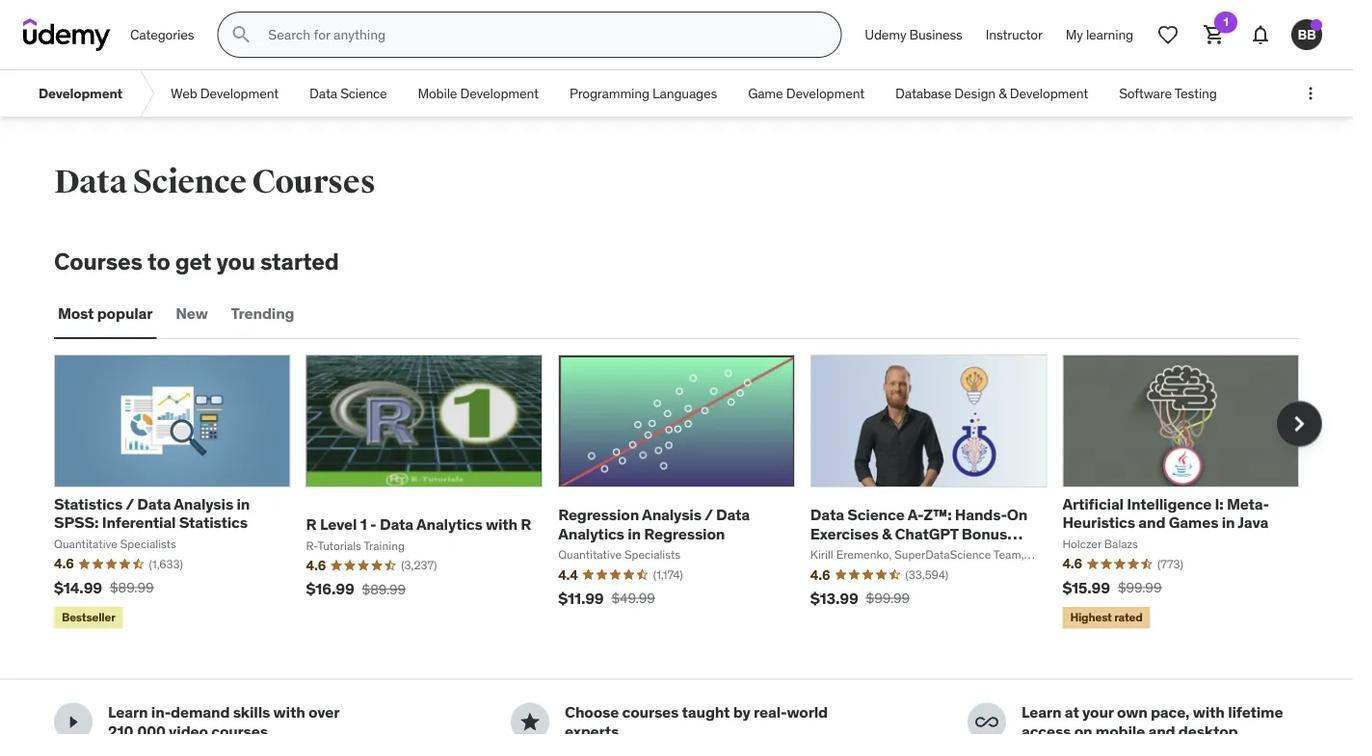 Task type: vqa. For each thing, say whether or not it's contained in the screenshot.
the professional on the left of page
no



Task type: locate. For each thing, give the bounding box(es) containing it.
0 vertical spatial courses
[[252, 162, 375, 202]]

world
[[787, 703, 828, 722]]

new button
[[172, 291, 212, 337]]

wishlist image
[[1156, 23, 1180, 46]]

/
[[125, 494, 134, 514], [704, 505, 713, 525]]

choose courses taught by real-world experts
[[565, 703, 828, 735]]

most
[[58, 304, 94, 324]]

development for game development
[[786, 85, 865, 102]]

0 horizontal spatial learn
[[108, 703, 148, 722]]

development down my
[[1010, 85, 1088, 102]]

0 horizontal spatial medium image
[[62, 711, 85, 734]]

instructor link
[[974, 12, 1054, 58]]

in inside regression analysis / data analytics in regression
[[628, 524, 641, 543]]

medium image left experts
[[518, 711, 542, 734]]

chatgpt
[[895, 524, 958, 543]]

statistics
[[54, 494, 123, 514], [179, 513, 248, 533]]

science up get
[[133, 162, 246, 202]]

[2023]
[[810, 542, 858, 562]]

1 left notifications image
[[1223, 14, 1228, 29]]

science left mobile
[[340, 85, 387, 102]]

development right web on the left of the page
[[200, 85, 279, 102]]

r
[[306, 514, 317, 534], [521, 514, 531, 534]]

z™:
[[923, 505, 952, 525]]

learn
[[108, 703, 148, 722], [1022, 703, 1062, 722]]

in inside the statistics / data analysis in spss: inferential statistics
[[237, 494, 250, 514]]

r level 1 - data analytics with r
[[306, 514, 531, 534]]

regression analysis / data analytics in regression
[[558, 505, 750, 543]]

science left a-
[[847, 505, 905, 525]]

over
[[308, 703, 339, 722]]

1 vertical spatial 1
[[360, 514, 367, 534]]

science for data science a-z™: hands-on exercises & chatgpt bonus [2023]
[[847, 505, 905, 525]]

development right mobile
[[460, 85, 539, 102]]

development
[[39, 85, 122, 102], [200, 85, 279, 102], [460, 85, 539, 102], [786, 85, 865, 102], [1010, 85, 1088, 102]]

database design & development link
[[880, 70, 1104, 117]]

instructor
[[986, 26, 1043, 43]]

access
[[1022, 721, 1071, 735]]

new
[[176, 304, 208, 324]]

0 horizontal spatial r
[[306, 514, 317, 534]]

statistics / data analysis in spss: inferential statistics
[[54, 494, 250, 533]]

210,000
[[108, 721, 166, 735]]

development for web development
[[200, 85, 279, 102]]

courses up started
[[252, 162, 375, 202]]

regression
[[558, 505, 639, 525], [644, 524, 725, 543]]

3 development from the left
[[460, 85, 539, 102]]

4 development from the left
[[786, 85, 865, 102]]

1 horizontal spatial science
[[340, 85, 387, 102]]

2 horizontal spatial science
[[847, 505, 905, 525]]

1
[[1223, 14, 1228, 29], [360, 514, 367, 534]]

1 horizontal spatial courses
[[622, 703, 679, 722]]

-
[[370, 514, 376, 534]]

1 horizontal spatial regression
[[644, 524, 725, 543]]

medium image for choose
[[518, 711, 542, 734]]

1 horizontal spatial medium image
[[518, 711, 542, 734]]

2 horizontal spatial in
[[1222, 513, 1235, 533]]

with inside carousel element
[[486, 514, 517, 534]]

science inside data science a-z™: hands-on exercises & chatgpt bonus [2023]
[[847, 505, 905, 525]]

courses up most popular
[[54, 247, 143, 276]]

0 horizontal spatial analysis
[[174, 494, 233, 514]]

2 vertical spatial science
[[847, 505, 905, 525]]

learn in-demand skills with over 210,000 video courses
[[108, 703, 339, 735]]

artificial intelligence i: meta- heuristics and games in java link
[[1062, 494, 1269, 533]]

by
[[733, 703, 750, 722]]

and
[[1138, 513, 1165, 533], [1148, 721, 1175, 735]]

analysis inside the statistics / data analysis in spss: inferential statistics
[[174, 494, 233, 514]]

& right design
[[999, 85, 1007, 102]]

development link
[[23, 70, 138, 117]]

1 horizontal spatial 1
[[1223, 14, 1228, 29]]

get
[[175, 247, 211, 276]]

more subcategory menu links image
[[1301, 84, 1320, 103]]

1 horizontal spatial analysis
[[642, 505, 701, 525]]

0 horizontal spatial analytics
[[416, 514, 482, 534]]

2 medium image from the left
[[518, 711, 542, 734]]

2 development from the left
[[200, 85, 279, 102]]

most popular
[[58, 304, 153, 324]]

real-
[[754, 703, 787, 722]]

science for data science
[[340, 85, 387, 102]]

with inside learn at your own pace, with lifetime access on mobile and desktop
[[1193, 703, 1225, 722]]

carousel element
[[54, 354, 1322, 632]]

0 horizontal spatial in
[[237, 494, 250, 514]]

development down udemy image
[[39, 85, 122, 102]]

with inside learn in-demand skills with over 210,000 video courses
[[273, 703, 305, 722]]

1 horizontal spatial with
[[486, 514, 517, 534]]

medium image
[[62, 711, 85, 734], [518, 711, 542, 734]]

2 learn from the left
[[1022, 703, 1062, 722]]

courses inside learn in-demand skills with over 210,000 video courses
[[211, 721, 268, 735]]

meta-
[[1227, 494, 1269, 514]]

0 horizontal spatial regression
[[558, 505, 639, 525]]

1 left -
[[360, 514, 367, 534]]

courses right 'video'
[[211, 721, 268, 735]]

0 horizontal spatial &
[[882, 524, 892, 543]]

courses
[[252, 162, 375, 202], [54, 247, 143, 276]]

1 horizontal spatial &
[[999, 85, 1007, 102]]

with
[[486, 514, 517, 534], [273, 703, 305, 722], [1193, 703, 1225, 722]]

science
[[340, 85, 387, 102], [133, 162, 246, 202], [847, 505, 905, 525]]

medium image for learn
[[62, 711, 85, 734]]

to
[[148, 247, 170, 276]]

you have alerts image
[[1311, 19, 1322, 31]]

0 horizontal spatial /
[[125, 494, 134, 514]]

development right 'game'
[[786, 85, 865, 102]]

&
[[999, 85, 1007, 102], [882, 524, 892, 543]]

1 horizontal spatial r
[[521, 514, 531, 534]]

1 vertical spatial science
[[133, 162, 246, 202]]

java
[[1238, 513, 1268, 533]]

my
[[1066, 26, 1083, 43]]

on
[[1074, 721, 1092, 735]]

learn inside learn at your own pace, with lifetime access on mobile and desktop
[[1022, 703, 1062, 722]]

1 vertical spatial &
[[882, 524, 892, 543]]

and right own
[[1148, 721, 1175, 735]]

categories button
[[119, 12, 206, 58]]

medium image
[[975, 711, 998, 734]]

courses left taught at the bottom of the page
[[622, 703, 679, 722]]

0 horizontal spatial 1
[[360, 514, 367, 534]]

& left a-
[[882, 524, 892, 543]]

arrow pointing to subcategory menu links image
[[138, 70, 155, 117]]

learn for learn in-demand skills with over 210,000 video courses
[[108, 703, 148, 722]]

and left games
[[1138, 513, 1165, 533]]

1 horizontal spatial in
[[628, 524, 641, 543]]

0 horizontal spatial courses
[[211, 721, 268, 735]]

analysis inside regression analysis / data analytics in regression
[[642, 505, 701, 525]]

learn at your own pace, with lifetime access on mobile and desktop
[[1022, 703, 1283, 735]]

1 vertical spatial and
[[1148, 721, 1175, 735]]

0 vertical spatial science
[[340, 85, 387, 102]]

intelligence
[[1127, 494, 1212, 514]]

programming languages link
[[554, 70, 733, 117]]

analytics inside regression analysis / data analytics in regression
[[558, 524, 624, 543]]

1 horizontal spatial /
[[704, 505, 713, 525]]

2 horizontal spatial with
[[1193, 703, 1225, 722]]

0 horizontal spatial courses
[[54, 247, 143, 276]]

web
[[171, 85, 197, 102]]

data science courses
[[54, 162, 375, 202]]

learn left "in-"
[[108, 703, 148, 722]]

learn inside learn in-demand skills with over 210,000 video courses
[[108, 703, 148, 722]]

games
[[1169, 513, 1218, 533]]

0 horizontal spatial science
[[133, 162, 246, 202]]

artificial intelligence i: meta- heuristics and games in java
[[1062, 494, 1269, 533]]

0 horizontal spatial with
[[273, 703, 305, 722]]

choose
[[565, 703, 619, 722]]

taught
[[682, 703, 730, 722]]

0 vertical spatial and
[[1138, 513, 1165, 533]]

submit search image
[[230, 23, 253, 46]]

bb
[[1298, 26, 1316, 43]]

mobile development link
[[402, 70, 554, 117]]

courses inside choose courses taught by real-world experts
[[622, 703, 679, 722]]

courses
[[622, 703, 679, 722], [211, 721, 268, 735]]

a-
[[907, 505, 923, 525]]

my learning
[[1066, 26, 1133, 43]]

analytics
[[416, 514, 482, 534], [558, 524, 624, 543]]

data
[[309, 85, 337, 102], [54, 162, 127, 202], [137, 494, 171, 514], [716, 505, 750, 525], [810, 505, 844, 525], [380, 514, 413, 534]]

1 learn from the left
[[108, 703, 148, 722]]

medium image left 210,000
[[62, 711, 85, 734]]

and inside learn at your own pace, with lifetime access on mobile and desktop
[[1148, 721, 1175, 735]]

in inside artificial intelligence i: meta- heuristics and games in java
[[1222, 513, 1235, 533]]

learn left the "at"
[[1022, 703, 1062, 722]]

software testing
[[1119, 85, 1217, 102]]

your
[[1082, 703, 1114, 722]]

1 horizontal spatial analytics
[[558, 524, 624, 543]]

demand
[[171, 703, 230, 722]]

science inside data science link
[[340, 85, 387, 102]]

udemy
[[865, 26, 906, 43]]

1 horizontal spatial learn
[[1022, 703, 1062, 722]]

in
[[237, 494, 250, 514], [1222, 513, 1235, 533], [628, 524, 641, 543]]

analysis
[[174, 494, 233, 514], [642, 505, 701, 525]]

1 medium image from the left
[[62, 711, 85, 734]]



Task type: describe. For each thing, give the bounding box(es) containing it.
own
[[1117, 703, 1147, 722]]

mobile development
[[418, 85, 539, 102]]

and inside artificial intelligence i: meta- heuristics and games in java
[[1138, 513, 1165, 533]]

game development
[[748, 85, 865, 102]]

popular
[[97, 304, 153, 324]]

most popular button
[[54, 291, 156, 337]]

on
[[1007, 505, 1028, 525]]

pace,
[[1151, 703, 1190, 722]]

mobile
[[418, 85, 457, 102]]

programming
[[569, 85, 649, 102]]

categories
[[130, 26, 194, 43]]

in-
[[151, 703, 171, 722]]

data science a-z™: hands-on exercises & chatgpt bonus [2023]
[[810, 505, 1028, 562]]

learn for learn at your own pace, with lifetime access on mobile and desktop
[[1022, 703, 1062, 722]]

started
[[260, 247, 339, 276]]

0 horizontal spatial statistics
[[54, 494, 123, 514]]

database design & development
[[895, 85, 1088, 102]]

1 inside carousel element
[[360, 514, 367, 534]]

data inside regression analysis / data analytics in regression
[[716, 505, 750, 525]]

heuristics
[[1062, 513, 1135, 533]]

software
[[1119, 85, 1172, 102]]

data science a-z™: hands-on exercises & chatgpt bonus [2023] link
[[810, 505, 1028, 562]]

bb link
[[1284, 12, 1330, 58]]

artificial
[[1062, 494, 1124, 514]]

data science link
[[294, 70, 402, 117]]

data inside data science a-z™: hands-on exercises & chatgpt bonus [2023]
[[810, 505, 844, 525]]

development for mobile development
[[460, 85, 539, 102]]

software testing link
[[1104, 70, 1232, 117]]

spss:
[[54, 513, 99, 533]]

web development link
[[155, 70, 294, 117]]

game
[[748, 85, 783, 102]]

/ inside regression analysis / data analytics in regression
[[704, 505, 713, 525]]

0 vertical spatial &
[[999, 85, 1007, 102]]

science for data science courses
[[133, 162, 246, 202]]

inferential
[[102, 513, 176, 533]]

programming languages
[[569, 85, 717, 102]]

video
[[169, 721, 208, 735]]

business
[[909, 26, 962, 43]]

trending button
[[227, 291, 298, 337]]

shopping cart with 1 item image
[[1203, 23, 1226, 46]]

1 development from the left
[[39, 85, 122, 102]]

bonus
[[962, 524, 1007, 543]]

1 horizontal spatial statistics
[[179, 513, 248, 533]]

courses to get you started
[[54, 247, 339, 276]]

web development
[[171, 85, 279, 102]]

at
[[1065, 703, 1079, 722]]

skills
[[233, 703, 270, 722]]

2 r from the left
[[521, 514, 531, 534]]

5 development from the left
[[1010, 85, 1088, 102]]

you
[[216, 247, 255, 276]]

lifetime
[[1228, 703, 1283, 722]]

testing
[[1174, 85, 1217, 102]]

i:
[[1215, 494, 1224, 514]]

level
[[320, 514, 357, 534]]

hands-
[[955, 505, 1007, 525]]

0 vertical spatial 1
[[1223, 14, 1228, 29]]

udemy business
[[865, 26, 962, 43]]

1 link
[[1191, 12, 1237, 58]]

r level 1 - data analytics with r link
[[306, 514, 531, 534]]

experts
[[565, 721, 619, 735]]

game development link
[[733, 70, 880, 117]]

/ inside the statistics / data analysis in spss: inferential statistics
[[125, 494, 134, 514]]

Search for anything text field
[[264, 18, 818, 51]]

languages
[[652, 85, 717, 102]]

next image
[[1284, 409, 1314, 439]]

udemy business link
[[853, 12, 974, 58]]

1 vertical spatial courses
[[54, 247, 143, 276]]

1 horizontal spatial courses
[[252, 162, 375, 202]]

desktop
[[1178, 721, 1238, 735]]

1 r from the left
[[306, 514, 317, 534]]

database
[[895, 85, 951, 102]]

learning
[[1086, 26, 1133, 43]]

exercises
[[810, 524, 879, 543]]

notifications image
[[1249, 23, 1272, 46]]

design
[[954, 85, 995, 102]]

udemy image
[[23, 18, 111, 51]]

& inside data science a-z™: hands-on exercises & chatgpt bonus [2023]
[[882, 524, 892, 543]]

my learning link
[[1054, 12, 1145, 58]]

data science
[[309, 85, 387, 102]]

data inside the statistics / data analysis in spss: inferential statistics
[[137, 494, 171, 514]]

regression analysis / data analytics in regression link
[[558, 505, 750, 543]]

trending
[[231, 304, 294, 324]]



